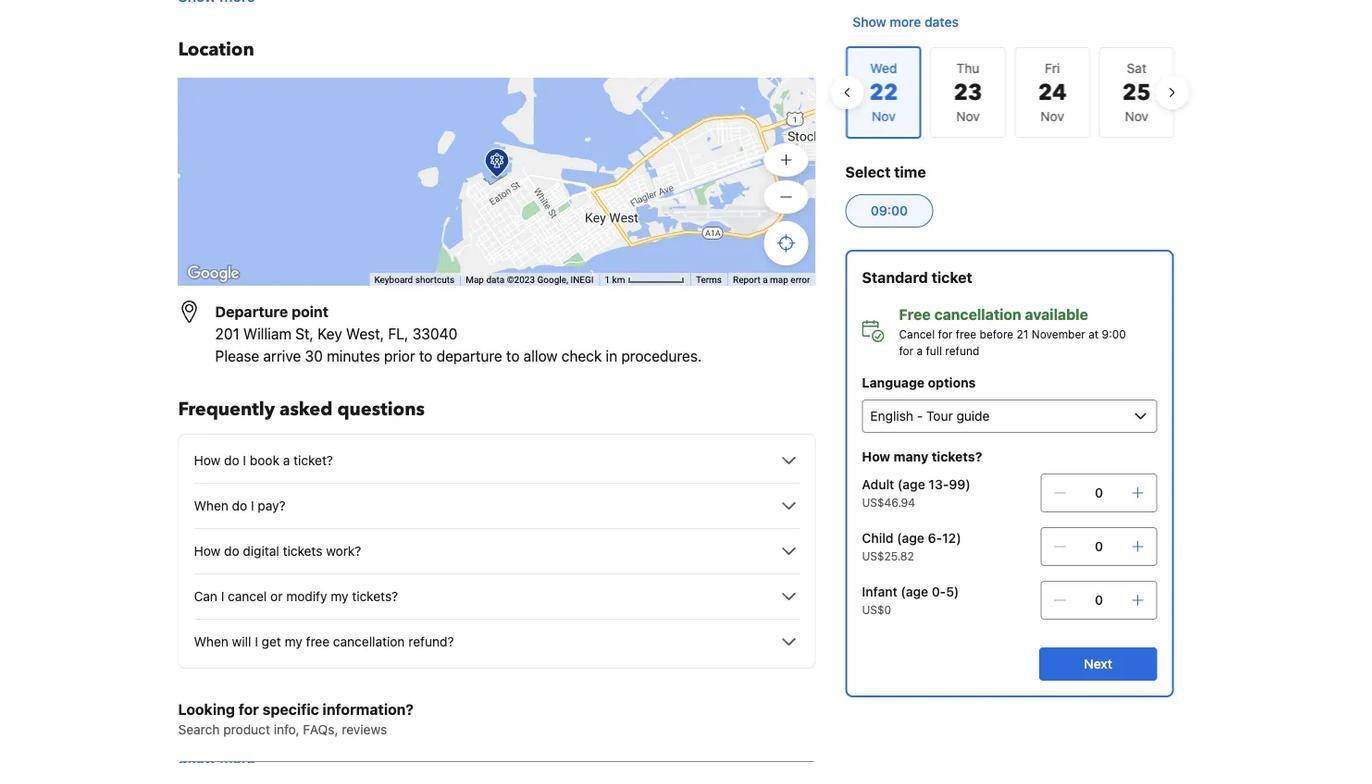 Task type: vqa. For each thing, say whether or not it's contained in the screenshot.
the leftmost Jan
no



Task type: locate. For each thing, give the bounding box(es) containing it.
3 0 from the top
[[1095, 593, 1103, 608]]

i for pay?
[[251, 498, 254, 514]]

sat
[[1126, 61, 1146, 76]]

how for how many tickets?
[[862, 449, 890, 465]]

nov inside thu 23 nov
[[956, 109, 979, 124]]

for up full
[[938, 328, 953, 341]]

for
[[938, 328, 953, 341], [899, 344, 914, 357], [238, 701, 259, 719]]

free up refund
[[956, 328, 976, 341]]

adult
[[862, 477, 894, 492]]

1 horizontal spatial cancellation
[[934, 306, 1021, 323]]

(age left 0-
[[901, 584, 928, 600]]

(age left 13-
[[898, 477, 925, 492]]

1 horizontal spatial to
[[506, 347, 520, 365]]

cancel
[[228, 589, 267, 604]]

map data ©2023 google, inegi
[[466, 274, 594, 286]]

0 horizontal spatial a
[[283, 453, 290, 468]]

2 vertical spatial do
[[224, 544, 239, 559]]

to left allow
[[506, 347, 520, 365]]

map
[[466, 274, 484, 286]]

do left pay?
[[232, 498, 247, 514]]

procedures.
[[621, 347, 702, 365]]

child (age 6-12) us$25.82
[[862, 531, 961, 563]]

how inside how do i book a ticket? dropdown button
[[194, 453, 221, 468]]

free for will
[[306, 634, 330, 650]]

in
[[606, 347, 617, 365]]

tickets? down work?
[[352, 589, 398, 604]]

for down cancel
[[899, 344, 914, 357]]

2 horizontal spatial a
[[917, 344, 923, 357]]

us$46.94
[[862, 496, 915, 509]]

1 vertical spatial do
[[232, 498, 247, 514]]

5)
[[946, 584, 959, 600]]

do left digital
[[224, 544, 239, 559]]

will
[[232, 634, 251, 650]]

tickets
[[283, 544, 322, 559]]

0 horizontal spatial for
[[238, 701, 259, 719]]

i right the will
[[255, 634, 258, 650]]

09:00
[[871, 203, 908, 218]]

0 vertical spatial (age
[[898, 477, 925, 492]]

1 vertical spatial free
[[306, 634, 330, 650]]

show more dates
[[853, 14, 959, 30]]

nov down 25
[[1124, 109, 1148, 124]]

how for how do digital tickets work?
[[194, 544, 221, 559]]

looking for specific information? search product info, faqs, reviews
[[178, 701, 414, 738]]

a left full
[[917, 344, 923, 357]]

when inside dropdown button
[[194, 498, 228, 514]]

25
[[1122, 77, 1151, 108]]

tickets? up 99) at the bottom right
[[932, 449, 982, 465]]

a right book
[[283, 453, 290, 468]]

1 vertical spatial my
[[285, 634, 302, 650]]

cancellation left refund?
[[333, 634, 405, 650]]

12)
[[942, 531, 961, 546]]

1 vertical spatial cancellation
[[333, 634, 405, 650]]

to
[[419, 347, 433, 365], [506, 347, 520, 365]]

0 vertical spatial free
[[956, 328, 976, 341]]

1 vertical spatial when
[[194, 634, 228, 650]]

nov inside sat 25 nov
[[1124, 109, 1148, 124]]

i left pay?
[[251, 498, 254, 514]]

when for when will i get my free cancellation refund?
[[194, 634, 228, 650]]

region
[[830, 39, 1189, 146]]

0 horizontal spatial nov
[[956, 109, 979, 124]]

november
[[1032, 328, 1085, 341]]

i left book
[[243, 453, 246, 468]]

2 to from the left
[[506, 347, 520, 365]]

(age inside 'child (age 6-12) us$25.82'
[[897, 531, 924, 546]]

child
[[862, 531, 893, 546]]

0 vertical spatial my
[[331, 589, 348, 604]]

(age left 6- at the bottom right
[[897, 531, 924, 546]]

©2023
[[507, 274, 535, 286]]

1 vertical spatial (age
[[897, 531, 924, 546]]

frequently asked questions
[[178, 397, 425, 422]]

i inside 'dropdown button'
[[255, 634, 258, 650]]

i
[[243, 453, 246, 468], [251, 498, 254, 514], [221, 589, 224, 604], [255, 634, 258, 650]]

when left pay?
[[194, 498, 228, 514]]

standard
[[862, 269, 928, 286]]

0 horizontal spatial cancellation
[[333, 634, 405, 650]]

free for cancellation
[[956, 328, 976, 341]]

cancellation inside free cancellation available cancel for free before 21 november at 9:00 for a full refund
[[934, 306, 1021, 323]]

nov for 25
[[1124, 109, 1148, 124]]

when left the will
[[194, 634, 228, 650]]

2 0 from the top
[[1095, 539, 1103, 554]]

free cancellation available cancel for free before 21 november at 9:00 for a full refund
[[899, 306, 1126, 357]]

3 nov from the left
[[1124, 109, 1148, 124]]

1 0 from the top
[[1095, 485, 1103, 501]]

1 vertical spatial for
[[899, 344, 914, 357]]

0 vertical spatial cancellation
[[934, 306, 1021, 323]]

nov inside fri 24 nov
[[1040, 109, 1064, 124]]

1 vertical spatial 0
[[1095, 539, 1103, 554]]

tickets?
[[932, 449, 982, 465], [352, 589, 398, 604]]

when
[[194, 498, 228, 514], [194, 634, 228, 650]]

2 vertical spatial for
[[238, 701, 259, 719]]

allow
[[523, 347, 558, 365]]

departure point 201 william st, key west, fl, 33040 please arrive 30 minutes prior to departure to allow check in procedures.
[[215, 303, 702, 365]]

nov for 23
[[956, 109, 979, 124]]

30
[[305, 347, 323, 365]]

language
[[862, 375, 925, 391]]

(age
[[898, 477, 925, 492], [897, 531, 924, 546], [901, 584, 928, 600]]

map region
[[126, 0, 837, 384]]

0 horizontal spatial my
[[285, 634, 302, 650]]

free
[[956, 328, 976, 341], [306, 634, 330, 650]]

(age inside infant (age 0-5) us$0
[[901, 584, 928, 600]]

free inside free cancellation available cancel for free before 21 november at 9:00 for a full refund
[[956, 328, 976, 341]]

keyboard shortcuts
[[374, 274, 455, 286]]

google image
[[183, 262, 244, 286]]

0 horizontal spatial free
[[306, 634, 330, 650]]

location
[[178, 37, 254, 62]]

how up adult
[[862, 449, 890, 465]]

0 vertical spatial a
[[763, 274, 768, 286]]

information?
[[323, 701, 414, 719]]

how up can
[[194, 544, 221, 559]]

0 vertical spatial 0
[[1095, 485, 1103, 501]]

thu
[[956, 61, 979, 76]]

language options
[[862, 375, 976, 391]]

free inside 'dropdown button'
[[306, 634, 330, 650]]

0 horizontal spatial to
[[419, 347, 433, 365]]

2 when from the top
[[194, 634, 228, 650]]

201
[[215, 325, 239, 343]]

1 to from the left
[[419, 347, 433, 365]]

cancellation up before
[[934, 306, 1021, 323]]

key
[[318, 325, 342, 343]]

1 vertical spatial tickets?
[[352, 589, 398, 604]]

(age for infant
[[901, 584, 928, 600]]

2 vertical spatial (age
[[901, 584, 928, 600]]

1 horizontal spatial free
[[956, 328, 976, 341]]

1 km
[[605, 274, 627, 286]]

33040
[[412, 325, 458, 343]]

free
[[899, 306, 931, 323]]

0 horizontal spatial tickets?
[[352, 589, 398, 604]]

do for book
[[224, 453, 239, 468]]

i right can
[[221, 589, 224, 604]]

william
[[243, 325, 291, 343]]

2 horizontal spatial nov
[[1124, 109, 1148, 124]]

0 vertical spatial do
[[224, 453, 239, 468]]

1 nov from the left
[[956, 109, 979, 124]]

when will i get my free cancellation refund? button
[[194, 631, 800, 653]]

nov down 24
[[1040, 109, 1064, 124]]

check
[[561, 347, 602, 365]]

my
[[331, 589, 348, 604], [285, 634, 302, 650]]

do left book
[[224, 453, 239, 468]]

for up product
[[238, 701, 259, 719]]

2 vertical spatial a
[[283, 453, 290, 468]]

my right modify
[[331, 589, 348, 604]]

0 vertical spatial tickets?
[[932, 449, 982, 465]]

i for book
[[243, 453, 246, 468]]

2 vertical spatial 0
[[1095, 593, 1103, 608]]

map
[[770, 274, 788, 286]]

1 horizontal spatial my
[[331, 589, 348, 604]]

standard ticket
[[862, 269, 972, 286]]

can
[[194, 589, 217, 604]]

my inside 'dropdown button'
[[285, 634, 302, 650]]

how do i book a ticket? button
[[194, 450, 800, 472]]

when do i pay?
[[194, 498, 286, 514]]

(age inside adult (age 13-99) us$46.94
[[898, 477, 925, 492]]

1 vertical spatial a
[[917, 344, 923, 357]]

how down frequently
[[194, 453, 221, 468]]

west,
[[346, 325, 384, 343]]

how inside dropdown button
[[194, 544, 221, 559]]

0 vertical spatial when
[[194, 498, 228, 514]]

region containing 23
[[830, 39, 1189, 146]]

or
[[270, 589, 283, 604]]

free right get
[[306, 634, 330, 650]]

fri 24 nov
[[1038, 61, 1066, 124]]

dates
[[924, 14, 959, 30]]

1 horizontal spatial nov
[[1040, 109, 1064, 124]]

departure
[[215, 303, 288, 321]]

can i cancel or modify my tickets?
[[194, 589, 398, 604]]

nov down 23
[[956, 109, 979, 124]]

book
[[250, 453, 279, 468]]

a inside free cancellation available cancel for free before 21 november at 9:00 for a full refund
[[917, 344, 923, 357]]

when inside 'dropdown button'
[[194, 634, 228, 650]]

cancel
[[899, 328, 935, 341]]

0 vertical spatial for
[[938, 328, 953, 341]]

a
[[763, 274, 768, 286], [917, 344, 923, 357], [283, 453, 290, 468]]

to down 33040
[[419, 347, 433, 365]]

my right get
[[285, 634, 302, 650]]

my inside dropdown button
[[331, 589, 348, 604]]

2 nov from the left
[[1040, 109, 1064, 124]]

a left map
[[763, 274, 768, 286]]

inegi
[[570, 274, 594, 286]]

cancellation
[[934, 306, 1021, 323], [333, 634, 405, 650]]

(age for child
[[897, 531, 924, 546]]

1 when from the top
[[194, 498, 228, 514]]



Task type: describe. For each thing, give the bounding box(es) containing it.
search
[[178, 722, 220, 738]]

9:00
[[1102, 328, 1126, 341]]

for inside 'looking for specific information? search product info, faqs, reviews'
[[238, 701, 259, 719]]

available
[[1025, 306, 1088, 323]]

data
[[486, 274, 505, 286]]

when do i pay? button
[[194, 495, 800, 517]]

km
[[612, 274, 625, 286]]

cancellation inside 'dropdown button'
[[333, 634, 405, 650]]

faqs,
[[303, 722, 338, 738]]

1 horizontal spatial for
[[899, 344, 914, 357]]

6-
[[928, 531, 942, 546]]

report
[[733, 274, 760, 286]]

next button
[[1039, 648, 1157, 681]]

do for pay?
[[232, 498, 247, 514]]

keyboard shortcuts button
[[374, 274, 455, 287]]

when for when do i pay?
[[194, 498, 228, 514]]

please
[[215, 347, 259, 365]]

show more dates button
[[845, 6, 966, 39]]

0 for child (age 6-12)
[[1095, 539, 1103, 554]]

frequently
[[178, 397, 275, 422]]

google,
[[537, 274, 568, 286]]

product
[[223, 722, 270, 738]]

point
[[292, 303, 329, 321]]

adult (age 13-99) us$46.94
[[862, 477, 971, 509]]

99)
[[949, 477, 971, 492]]

arrive
[[263, 347, 301, 365]]

full
[[926, 344, 942, 357]]

digital
[[243, 544, 279, 559]]

prior
[[384, 347, 415, 365]]

work?
[[326, 544, 361, 559]]

keyboard
[[374, 274, 413, 286]]

select time
[[845, 163, 926, 181]]

info,
[[274, 722, 300, 738]]

when will i get my free cancellation refund?
[[194, 634, 454, 650]]

a inside dropdown button
[[283, 453, 290, 468]]

21
[[1017, 328, 1028, 341]]

nov for 24
[[1040, 109, 1064, 124]]

reviews
[[342, 722, 387, 738]]

how do i book a ticket?
[[194, 453, 333, 468]]

specific
[[262, 701, 319, 719]]

thu 23 nov
[[953, 61, 982, 124]]

2 horizontal spatial for
[[938, 328, 953, 341]]

report a map error
[[733, 274, 810, 286]]

select
[[845, 163, 891, 181]]

st,
[[295, 325, 314, 343]]

refund?
[[408, 634, 454, 650]]

(age for adult
[[898, 477, 925, 492]]

1 horizontal spatial tickets?
[[932, 449, 982, 465]]

questions
[[337, 397, 425, 422]]

terms
[[696, 274, 722, 286]]

do for tickets
[[224, 544, 239, 559]]

options
[[928, 375, 976, 391]]

time
[[894, 163, 926, 181]]

show
[[853, 14, 886, 30]]

more
[[890, 14, 921, 30]]

24
[[1038, 77, 1066, 108]]

pay?
[[258, 498, 286, 514]]

i inside dropdown button
[[221, 589, 224, 604]]

13-
[[929, 477, 949, 492]]

terms link
[[696, 274, 722, 286]]

i for get
[[255, 634, 258, 650]]

how for how do i book a ticket?
[[194, 453, 221, 468]]

how do digital tickets work?
[[194, 544, 361, 559]]

1 horizontal spatial a
[[763, 274, 768, 286]]

0 for infant (age 0-5)
[[1095, 593, 1103, 608]]

1 km button
[[599, 273, 690, 287]]

report a map error link
[[733, 274, 810, 286]]

can i cancel or modify my tickets? button
[[194, 586, 800, 608]]

many
[[894, 449, 928, 465]]

us$0
[[862, 603, 891, 616]]

error
[[791, 274, 810, 286]]

tickets? inside dropdown button
[[352, 589, 398, 604]]

sat 25 nov
[[1122, 61, 1151, 124]]

0 for adult (age 13-99)
[[1095, 485, 1103, 501]]

refund
[[945, 344, 979, 357]]

infant
[[862, 584, 897, 600]]

minutes
[[327, 347, 380, 365]]

how do digital tickets work? button
[[194, 540, 800, 563]]

get
[[262, 634, 281, 650]]

asked
[[280, 397, 333, 422]]

modify
[[286, 589, 327, 604]]

shortcuts
[[415, 274, 455, 286]]

ticket
[[932, 269, 972, 286]]



